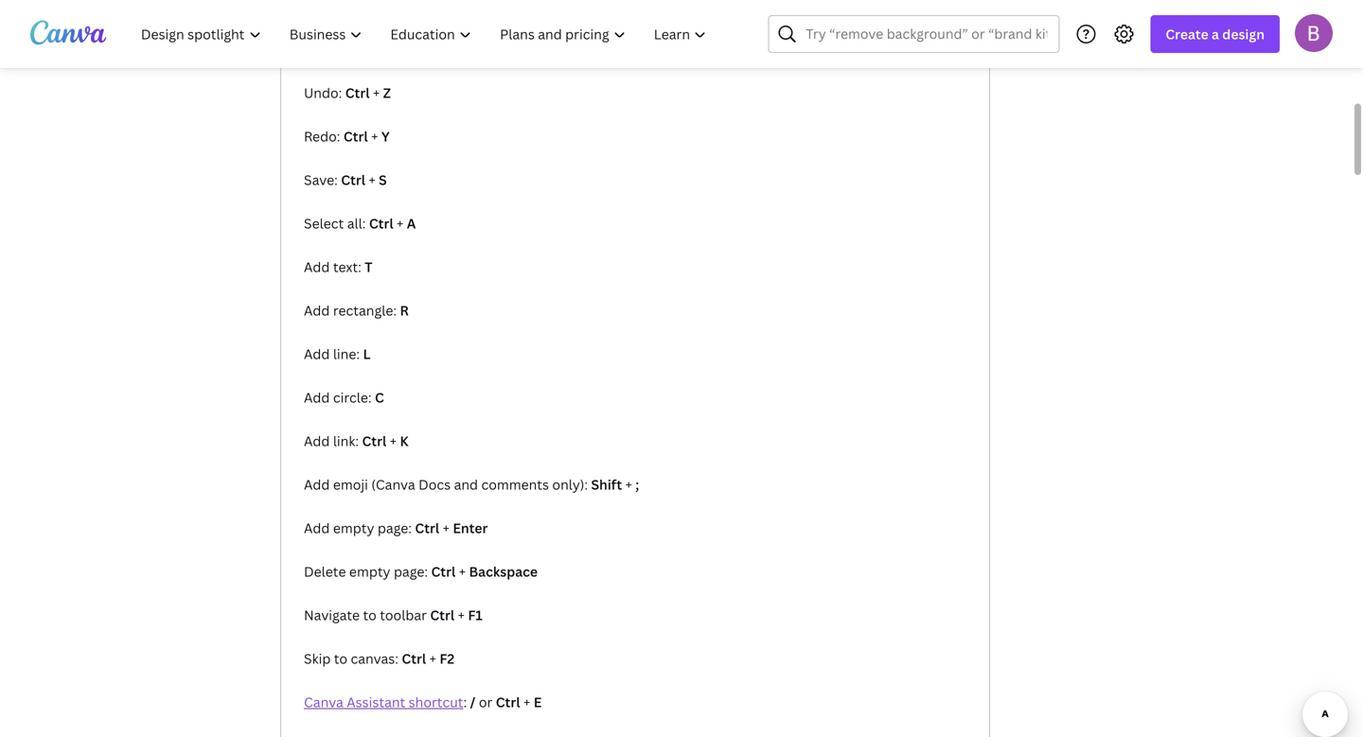 Task type: vqa. For each thing, say whether or not it's contained in the screenshot.
4th 'Group' from the right
no



Task type: locate. For each thing, give the bounding box(es) containing it.
add left emoji
[[304, 476, 330, 494]]

navigate to toolbar ctrl + f1
[[304, 606, 483, 624]]

add text: t
[[304, 258, 373, 276]]

6 add from the top
[[304, 476, 330, 494]]

add emoji (canva docs and comments only): shift + ;
[[304, 476, 639, 494]]

+ left y
[[371, 127, 378, 145]]

add left rectangle:
[[304, 302, 330, 320]]

/
[[470, 694, 476, 711]]

canva assistant shortcut link
[[304, 694, 463, 711]]

1 horizontal spatial to
[[363, 606, 377, 624]]

r
[[400, 302, 409, 320]]

0 vertical spatial empty
[[333, 519, 374, 537]]

to right skip
[[334, 650, 348, 668]]

shortcut
[[409, 694, 463, 711]]

create a design
[[1166, 25, 1265, 43]]

empty
[[333, 519, 374, 537], [349, 563, 391, 581]]

undo: ctrl + z
[[304, 84, 391, 102]]

add left text:
[[304, 258, 330, 276]]

z
[[383, 84, 391, 102]]

delete empty page: ctrl + backspace
[[304, 563, 538, 581]]

empty down emoji
[[333, 519, 374, 537]]

ctrl
[[345, 84, 370, 102], [344, 127, 368, 145], [341, 171, 365, 189], [369, 214, 393, 232], [362, 432, 387, 450], [415, 519, 439, 537], [431, 563, 456, 581], [430, 606, 455, 624], [402, 650, 426, 668], [496, 694, 520, 711]]

ctrl left the enter
[[415, 519, 439, 537]]

0 vertical spatial to
[[363, 606, 377, 624]]

and
[[454, 476, 478, 494]]

add link: ctrl + k
[[304, 432, 409, 450]]

f1
[[468, 606, 483, 624]]

toolbar
[[380, 606, 427, 624]]

add line: l
[[304, 345, 371, 363]]

a
[[1212, 25, 1219, 43]]

add
[[304, 258, 330, 276], [304, 302, 330, 320], [304, 345, 330, 363], [304, 389, 330, 407], [304, 432, 330, 450], [304, 476, 330, 494], [304, 519, 330, 537]]

+ left f1
[[458, 606, 465, 624]]

empty right delete
[[349, 563, 391, 581]]

skip to canvas: ctrl + f2
[[304, 650, 455, 668]]

7 add from the top
[[304, 519, 330, 537]]

add left circle:
[[304, 389, 330, 407]]

save: ctrl + s
[[304, 171, 387, 189]]

+
[[373, 84, 380, 102], [371, 127, 378, 145], [369, 171, 376, 189], [397, 214, 404, 232], [390, 432, 397, 450], [625, 476, 632, 494], [443, 519, 450, 537], [459, 563, 466, 581], [458, 606, 465, 624], [429, 650, 436, 668], [524, 694, 530, 711]]

ctrl left f2 at the bottom of page
[[402, 650, 426, 668]]

add rectangle: r
[[304, 302, 409, 320]]

0 vertical spatial page:
[[378, 519, 412, 537]]

page: for delete empty page:
[[394, 563, 428, 581]]

+ left the enter
[[443, 519, 450, 537]]

4 add from the top
[[304, 389, 330, 407]]

add for add line: l
[[304, 345, 330, 363]]

0 horizontal spatial to
[[334, 650, 348, 668]]

1 vertical spatial page:
[[394, 563, 428, 581]]

page: up toolbar
[[394, 563, 428, 581]]

redo: ctrl + y
[[304, 127, 390, 145]]

page:
[[378, 519, 412, 537], [394, 563, 428, 581]]

3 add from the top
[[304, 345, 330, 363]]

Try "remove background" or "brand kit" search field
[[806, 16, 1047, 52]]

+ left s
[[369, 171, 376, 189]]

+ left f2 at the bottom of page
[[429, 650, 436, 668]]

add left link:
[[304, 432, 330, 450]]

circle:
[[333, 389, 372, 407]]

page: down (canva
[[378, 519, 412, 537]]

create a design button
[[1151, 15, 1280, 53]]

5 add from the top
[[304, 432, 330, 450]]

all:
[[347, 214, 366, 232]]

ctrl left f1
[[430, 606, 455, 624]]

y
[[381, 127, 390, 145]]

add for add rectangle: r
[[304, 302, 330, 320]]

add for add text: t
[[304, 258, 330, 276]]

add for add empty page: ctrl + enter
[[304, 519, 330, 537]]

save:
[[304, 171, 338, 189]]

1 add from the top
[[304, 258, 330, 276]]

empty for add
[[333, 519, 374, 537]]

undo:
[[304, 84, 342, 102]]

1 vertical spatial to
[[334, 650, 348, 668]]

bob builder image
[[1295, 14, 1333, 52]]

add left line: on the top left
[[304, 345, 330, 363]]

add up delete
[[304, 519, 330, 537]]

+ left k
[[390, 432, 397, 450]]

ctrl left s
[[341, 171, 365, 189]]

1 vertical spatial empty
[[349, 563, 391, 581]]

to for skip
[[334, 650, 348, 668]]

2 add from the top
[[304, 302, 330, 320]]

ctrl right all:
[[369, 214, 393, 232]]

or
[[479, 694, 493, 711]]

skip
[[304, 650, 331, 668]]

t
[[365, 258, 373, 276]]

to
[[363, 606, 377, 624], [334, 650, 348, 668]]

to left toolbar
[[363, 606, 377, 624]]



Task type: describe. For each thing, give the bounding box(es) containing it.
add for add link: ctrl + k
[[304, 432, 330, 450]]

add for add circle: c
[[304, 389, 330, 407]]

top level navigation element
[[129, 15, 723, 53]]

rectangle:
[[333, 302, 397, 320]]

ctrl left y
[[344, 127, 368, 145]]

emoji
[[333, 476, 368, 494]]

comments
[[481, 476, 549, 494]]

ctrl right or
[[496, 694, 520, 711]]

canva assistant shortcut : / or ctrl + e
[[304, 694, 542, 711]]

only):
[[552, 476, 588, 494]]

(canva
[[371, 476, 415, 494]]

to for navigate
[[363, 606, 377, 624]]

docs
[[419, 476, 451, 494]]

link:
[[333, 432, 359, 450]]

backspace
[[469, 563, 538, 581]]

empty for delete
[[349, 563, 391, 581]]

shift
[[591, 476, 622, 494]]

+ left the a on the left of the page
[[397, 214, 404, 232]]

line:
[[333, 345, 360, 363]]

k
[[400, 432, 409, 450]]

a
[[407, 214, 416, 232]]

add empty page: ctrl + enter
[[304, 519, 488, 537]]

;
[[636, 476, 639, 494]]

canvas:
[[351, 650, 399, 668]]

ctrl left z at top
[[345, 84, 370, 102]]

ctrl right link:
[[362, 432, 387, 450]]

c
[[375, 389, 384, 407]]

assistant
[[347, 694, 405, 711]]

select
[[304, 214, 344, 232]]

page: for add empty page:
[[378, 519, 412, 537]]

text:
[[333, 258, 362, 276]]

enter
[[453, 519, 488, 537]]

redo:
[[304, 127, 340, 145]]

+ left backspace
[[459, 563, 466, 581]]

:
[[463, 694, 467, 711]]

canva
[[304, 694, 344, 711]]

add circle: c
[[304, 389, 384, 407]]

add for add emoji (canva docs and comments only): shift + ;
[[304, 476, 330, 494]]

design
[[1223, 25, 1265, 43]]

+ left e
[[524, 694, 530, 711]]

select all: ctrl + a
[[304, 214, 416, 232]]

s
[[379, 171, 387, 189]]

e
[[534, 694, 542, 711]]

+ left ;
[[625, 476, 632, 494]]

l
[[363, 345, 371, 363]]

navigate
[[304, 606, 360, 624]]

create
[[1166, 25, 1209, 43]]

delete
[[304, 563, 346, 581]]

f2
[[440, 650, 455, 668]]

+ left z at top
[[373, 84, 380, 102]]

ctrl down the enter
[[431, 563, 456, 581]]



